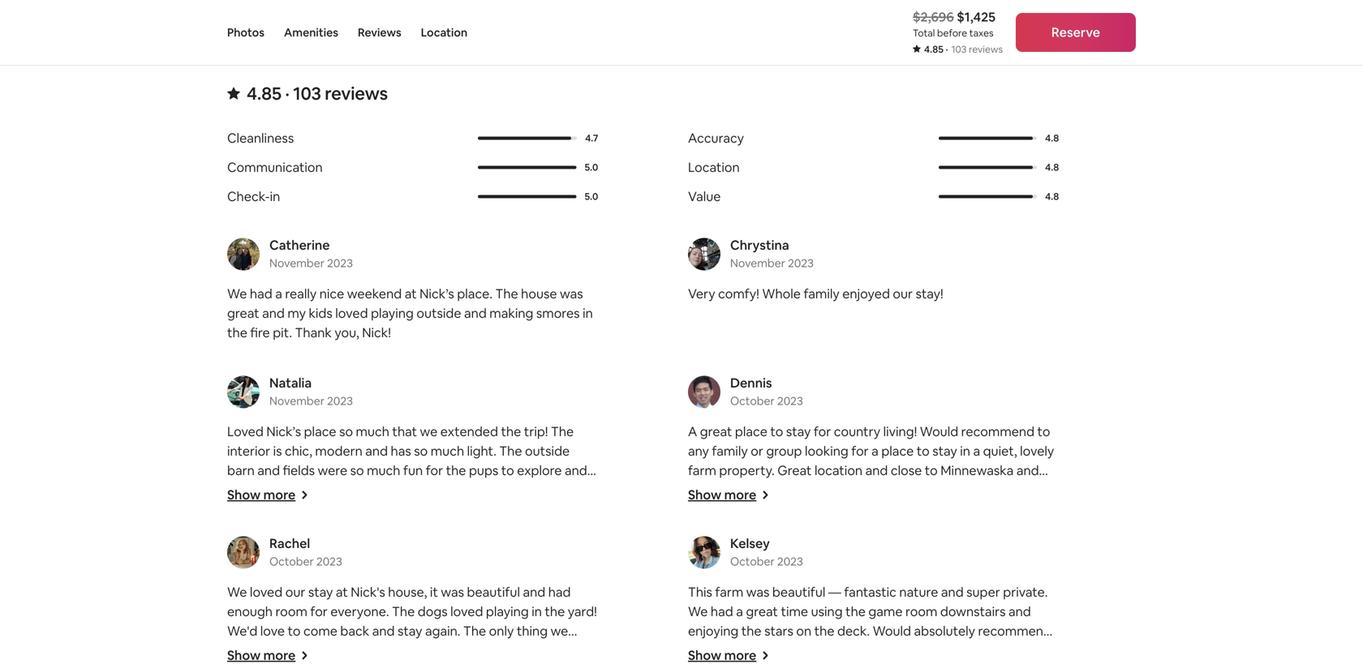 Task type: vqa. For each thing, say whether or not it's contained in the screenshot.
love
yes



Task type: locate. For each thing, give the bounding box(es) containing it.
2023 inside natalia november 2023
[[327, 394, 353, 409]]

had up yard!
[[548, 584, 571, 601]]

0 vertical spatial loved
[[335, 305, 368, 322]]

the left yard!
[[545, 604, 565, 620]]

light.
[[467, 443, 497, 460]]

0 horizontal spatial at
[[336, 584, 348, 601]]

playing up nick!
[[371, 305, 414, 322]]

1 vertical spatial outside
[[525, 443, 570, 460]]

1 5.0 from the top
[[585, 161, 598, 174]]

super
[[560, 482, 594, 499], [967, 584, 1001, 601]]

nick's inside we had a really nice weekend at nick's place. the house was great and my kids loved playing outside and making smores in the fire pit. thank you, nick!
[[420, 286, 454, 302]]

this
[[688, 584, 713, 601]]

nick!
[[362, 325, 391, 341]]

0 horizontal spatial beautiful
[[467, 584, 520, 601]]

0 vertical spatial at
[[405, 286, 417, 302]]

2 horizontal spatial were
[[490, 643, 519, 659]]

area
[[1009, 662, 1035, 669]]

1 horizontal spatial at
[[405, 286, 417, 302]]

1 horizontal spatial 4.85 · 103 reviews
[[925, 43, 1003, 56]]

2 vertical spatial much
[[367, 463, 401, 479]]

for up come
[[310, 604, 328, 620]]

were inside the loved nick's place so much that we extended the trip! the interior is chic, modern and has so much light. the outside barn and fields were so much fun for the pups to explore and we had daily visits from deer friends! location wise it's a super quick 10min trip to any essentials in pine bush and most nights we cooked but did venture to new paltz one eve which has so many dining options and cute shops, and was only a 25 min drive. would def love to stay here again!
[[318, 463, 347, 479]]

the left area
[[986, 662, 1006, 669]]

the down the location
[[829, 482, 849, 499]]

we inside we had a really nice weekend at nick's place. the house was great and my kids loved playing outside and making smores in the fire pit. thank you, nick!
[[227, 286, 247, 302]]

and down 'venture' at the bottom left of the page
[[350, 540, 373, 557]]

love inside the loved nick's place so much that we extended the trip! the interior is chic, modern and has so much light. the outside barn and fields were so much fun for the pups to explore and we had daily visits from deer friends! location wise it's a super quick 10min trip to any essentials in pine bush and most nights we cooked but did venture to new paltz one eve which has so many dining options and cute shops, and was only a 25 min drive. would def love to stay here again!
[[328, 560, 352, 577]]

2 5.0 from the top
[[585, 190, 598, 203]]

any inside a great place to stay for country living! would recommend to any family or group looking for a place to stay in a quiet, lovely farm property. great location and close to minnewaska and other key attractions in the area.
[[688, 443, 709, 460]]

to up improve
[[288, 623, 301, 640]]

rachel october 2023
[[269, 536, 342, 569]]

house
[[521, 286, 557, 302]]

in inside "we loved our stay at nick's house, it was beautiful and had enough room for everyone. the dogs loved playing in the yard! we'd love to come back and stay again. the only thing we hope can improve is the wifi connection, we were basically completely off grid the entire time we were out there and"
[[532, 604, 542, 620]]

at inside we had a really nice weekend at nick's place. the house was great and my kids loved playing outside and making smores in the fire pit. thank you, nick!
[[405, 286, 417, 302]]

one
[[467, 521, 490, 538]]

much down extended on the bottom of page
[[431, 443, 464, 460]]

0 vertical spatial recommend
[[962, 424, 1035, 440]]

october inside kelsey october 2023
[[731, 555, 775, 569]]

great up fire
[[227, 305, 259, 322]]

to down deck.
[[853, 643, 866, 659]]

show left key at the bottom right of the page
[[688, 487, 722, 504]]

we
[[420, 424, 438, 440], [227, 482, 245, 499], [227, 521, 245, 538], [551, 623, 568, 640], [469, 643, 487, 659], [435, 662, 452, 669]]

1 vertical spatial has
[[555, 521, 575, 538]]

1 vertical spatial our
[[285, 584, 305, 601]]

for left country
[[814, 424, 831, 440]]

we down 'barn'
[[227, 482, 245, 499]]

trip
[[300, 501, 322, 518]]

november inside catherine november 2023
[[269, 256, 325, 271]]

0 vertical spatial any
[[688, 443, 709, 460]]

time up on
[[781, 604, 809, 620]]

4.8 for value
[[1046, 190, 1060, 203]]

1 horizontal spatial time
[[781, 604, 809, 620]]

0 vertical spatial farm
[[688, 463, 717, 479]]

1 horizontal spatial super
[[967, 584, 1001, 601]]

dennis image
[[688, 376, 721, 409], [688, 376, 721, 409]]

hope
[[227, 643, 258, 659]]

1 horizontal spatial loved
[[335, 305, 368, 322]]

drive.
[[227, 560, 260, 577]]

great
[[227, 305, 259, 322], [700, 424, 732, 440], [746, 604, 778, 620]]

any
[[688, 443, 709, 460], [340, 501, 361, 518]]

2023 inside dennis october 2023
[[777, 394, 803, 409]]

at right weekend
[[405, 286, 417, 302]]

can
[[261, 643, 282, 659]]

0 vertical spatial time
[[781, 604, 809, 620]]

the up again
[[904, 643, 925, 659]]

show for we loved our stay at nick's house, it was beautiful and had enough room for everyone. the dogs loved playing in the yard! we'd love to come back and stay again. the only thing we hope can improve is the wifi connection, we were basically completely off grid the entire time we were out there and
[[227, 648, 261, 664]]

november down catherine
[[269, 256, 325, 271]]

is
[[273, 443, 282, 460], [337, 643, 346, 659]]

group
[[767, 443, 802, 460]]

so up fun
[[414, 443, 428, 460]]

to inside this farm was beautiful — fantastic nature and super private. we had a great time using the game room downstairs and enjoying the stars on the deck. would absolutely recommend this stay for anyone looking to enjoy the catskills. thank you for hosting us, would definitely book again if i'm in the area 🌟
[[853, 643, 866, 659]]

for inside "we loved our stay at nick's house, it was beautiful and had enough room for everyone. the dogs loved playing in the yard! we'd love to come back and stay again. the only thing we hope can improve is the wifi connection, we were basically completely off grid the entire time we were out there and"
[[310, 604, 328, 620]]

1 vertical spatial 5.0
[[585, 190, 598, 203]]

0 vertical spatial thank
[[295, 325, 332, 341]]

outside inside the loved nick's place so much that we extended the trip! the interior is chic, modern and has so much light. the outside barn and fields were so much fun for the pups to explore and we had daily visits from deer friends! location wise it's a super quick 10min trip to any essentials in pine bush and most nights we cooked but did venture to new paltz one eve which has so many dining options and cute shops, and was only a 25 min drive. would def love to stay here again!
[[525, 443, 570, 460]]

were down modern at the left
[[318, 463, 347, 479]]

looking up definitely
[[807, 643, 851, 659]]

in up minnewaska
[[960, 443, 971, 460]]

here
[[398, 560, 425, 577]]

we right that
[[420, 424, 438, 440]]

0 vertical spatial we
[[227, 286, 247, 302]]

enjoying
[[688, 623, 739, 640]]

loved up again.
[[451, 604, 483, 620]]

a up enjoying
[[736, 604, 743, 620]]

outside down place.
[[417, 305, 461, 322]]

4.7
[[585, 132, 598, 144]]

103 down "before"
[[952, 43, 967, 56]]

for right fun
[[426, 463, 443, 479]]

to up nick's
[[355, 560, 368, 577]]

1 horizontal spatial ·
[[946, 43, 949, 56]]

0 vertical spatial is
[[273, 443, 282, 460]]

0 vertical spatial nick's
[[420, 286, 454, 302]]

in down communication
[[270, 188, 280, 205]]

show more button for a
[[688, 648, 770, 664]]

1 room from the left
[[276, 604, 308, 620]]

time
[[781, 604, 809, 620], [404, 662, 432, 669]]

for
[[814, 424, 831, 440], [852, 443, 869, 460], [426, 463, 443, 479], [310, 604, 328, 620], [740, 643, 758, 659], [688, 662, 706, 669]]

nature
[[900, 584, 939, 601]]

1 vertical spatial nick's
[[267, 424, 301, 440]]

family inside a great place to stay for country living! would recommend to any family or group looking for a place to stay in a quiet, lovely farm property. great location and close to minnewaska and other key attractions in the area.
[[712, 443, 748, 460]]

1 vertical spatial 4.85
[[247, 82, 282, 105]]

chic,
[[285, 443, 312, 460]]

would down dining
[[263, 560, 301, 577]]

eve
[[493, 521, 514, 538]]

beautiful inside "we loved our stay at nick's house, it was beautiful and had enough room for everyone. the dogs loved playing in the yard! we'd love to come back and stay again. the only thing we hope can improve is the wifi connection, we were basically completely off grid the entire time we were out there and"
[[467, 584, 520, 601]]

the left trip!
[[501, 424, 521, 440]]

1 horizontal spatial thank
[[982, 643, 1019, 659]]

2 vertical spatial location
[[446, 482, 498, 499]]

anyone
[[761, 643, 804, 659]]

thank inside this farm was beautiful — fantastic nature and super private. we had a great time using the game room downstairs and enjoying the stars on the deck. would absolutely recommend this stay for anyone looking to enjoy the catskills. thank you for hosting us, would definitely book again if i'm in the area 🌟
[[982, 643, 1019, 659]]

list
[[221, 237, 1143, 669]]

stay
[[786, 424, 811, 440], [933, 443, 958, 460], [371, 560, 396, 577], [308, 584, 333, 601], [398, 623, 422, 640], [713, 643, 738, 659]]

was inside we had a really nice weekend at nick's place. the house was great and my kids loved playing outside and making smores in the fire pit. thank you, nick!
[[560, 286, 583, 302]]

2 horizontal spatial loved
[[451, 604, 483, 620]]

october down rachel
[[269, 555, 314, 569]]

is inside "we loved our stay at nick's house, it was beautiful and had enough room for everyone. the dogs loved playing in the yard! we'd love to come back and stay again. the only thing we hope can improve is the wifi connection, we were basically completely off grid the entire time we were out there and"
[[337, 643, 346, 659]]

2023 for dennis
[[777, 394, 803, 409]]

beautiful up using
[[773, 584, 826, 601]]

stars
[[765, 623, 794, 640]]

1 horizontal spatial 103
[[952, 43, 967, 56]]

we inside "we loved our stay at nick's house, it was beautiful and had enough room for everyone. the dogs loved playing in the yard! we'd love to come back and stay again. the only thing we hope can improve is the wifi connection, we were basically completely off grid the entire time we were out there and"
[[227, 584, 247, 601]]

2023 up nice
[[327, 256, 353, 271]]

rated 4.7 out of 5 stars for cleanliness image
[[478, 137, 577, 140], [478, 137, 571, 140]]

in inside this farm was beautiful — fantastic nature and super private. we had a great time using the game room downstairs and enjoying the stars on the deck. would absolutely recommend this stay for anyone looking to enjoy the catskills. thank you for hosting us, would definitely book again if i'm in the area 🌟
[[973, 662, 983, 669]]

november inside chrystina november 2023
[[731, 256, 786, 271]]

1 vertical spatial any
[[340, 501, 361, 518]]

great inside we had a really nice weekend at nick's place. the house was great and my kids loved playing outside and making smores in the fire pit. thank you, nick!
[[227, 305, 259, 322]]

only down eve
[[498, 540, 523, 557]]

time inside "we loved our stay at nick's house, it was beautiful and had enough room for everyone. the dogs loved playing in the yard! we'd love to come back and stay again. the only thing we hope can improve is the wifi connection, we were basically completely off grid the entire time we were out there and"
[[404, 662, 432, 669]]

had up enjoying
[[711, 604, 734, 620]]

show more for a
[[688, 648, 757, 664]]

0 vertical spatial great
[[227, 305, 259, 322]]

love down the options
[[328, 560, 352, 577]]

1 vertical spatial family
[[712, 443, 748, 460]]

1 vertical spatial super
[[967, 584, 1001, 601]]

0 horizontal spatial nick's
[[267, 424, 301, 440]]

0 vertical spatial outside
[[417, 305, 461, 322]]

dennis
[[731, 375, 772, 392]]

3 4.8 from the top
[[1046, 190, 1060, 203]]

outside up explore
[[525, 443, 570, 460]]

october down dennis
[[731, 394, 775, 409]]

1 vertical spatial time
[[404, 662, 432, 669]]

1 vertical spatial playing
[[486, 604, 529, 620]]

chrystina
[[731, 237, 790, 254]]

show more
[[227, 487, 296, 504], [688, 487, 757, 504], [227, 648, 296, 664], [688, 648, 757, 664]]

venture
[[341, 521, 387, 538]]

reviews down reviews button
[[325, 82, 388, 105]]

2023 for rachel
[[316, 555, 342, 569]]

it's
[[530, 482, 547, 499]]

1 horizontal spatial were
[[455, 662, 485, 669]]

paltz
[[435, 521, 464, 538]]

1 horizontal spatial great
[[700, 424, 732, 440]]

show down enjoying
[[688, 648, 722, 664]]

if
[[942, 662, 950, 669]]

rated 5.0 out of 5 stars for communication image
[[478, 166, 577, 169], [478, 166, 577, 169]]

fun
[[403, 463, 423, 479]]

was inside "we loved our stay at nick's house, it was beautiful and had enough room for everyone. the dogs loved playing in the yard! we'd love to come back and stay again. the only thing we hope can improve is the wifi connection, we were basically completely off grid the entire time we were out there and"
[[441, 584, 464, 601]]

·
[[946, 43, 949, 56], [285, 82, 290, 105]]

has
[[391, 443, 411, 460], [555, 521, 575, 538]]

2023 inside the rachel october 2023
[[316, 555, 342, 569]]

barn
[[227, 463, 255, 479]]

we down catherine icon
[[227, 286, 247, 302]]

would inside a great place to stay for country living! would recommend to any family or group looking for a place to stay in a quiet, lovely farm property. great location and close to minnewaska and other key attractions in the area.
[[920, 424, 959, 440]]

show more down we'd
[[227, 648, 296, 664]]

2023 inside chrystina november 2023
[[788, 256, 814, 271]]

1 vertical spatial 4.8
[[1046, 161, 1060, 174]]

in right i'm at the bottom right of page
[[973, 662, 983, 669]]

would inside the loved nick's place so much that we extended the trip! the interior is chic, modern and has so much light. the outside barn and fields were so much fun for the pups to explore and we had daily visits from deer friends! location wise it's a super quick 10min trip to any essentials in pine bush and most nights we cooked but did venture to new paltz one eve which has so many dining options and cute shops, and was only a 25 min drive. would def love to stay here again!
[[263, 560, 301, 577]]

had inside we had a really nice weekend at nick's place. the house was great and my kids loved playing outside and making smores in the fire pit. thank you, nick!
[[250, 286, 272, 302]]

thank inside we had a really nice weekend at nick's place. the house was great and my kids loved playing outside and making smores in the fire pit. thank you, nick!
[[295, 325, 332, 341]]

the left fire
[[227, 325, 247, 341]]

october inside the rachel october 2023
[[269, 555, 314, 569]]

0 vertical spatial reviews
[[969, 43, 1003, 56]]

beautiful inside this farm was beautiful — fantastic nature and super private. we had a great time using the game room downstairs and enjoying the stars on the deck. would absolutely recommend this stay for anyone looking to enjoy the catskills. thank you for hosting us, would definitely book again if i'm in the area 🌟
[[773, 584, 826, 601]]

in left the pine
[[425, 501, 435, 518]]

place.
[[457, 286, 493, 302]]

come
[[304, 623, 338, 640]]

family
[[804, 286, 840, 302], [712, 443, 748, 460]]

1 vertical spatial 103
[[293, 82, 321, 105]]

were
[[318, 463, 347, 479], [490, 643, 519, 659], [455, 662, 485, 669]]

the up making
[[496, 286, 518, 302]]

1 vertical spatial at
[[336, 584, 348, 601]]

—
[[829, 584, 842, 601]]

2023
[[327, 256, 353, 271], [788, 256, 814, 271], [327, 394, 353, 409], [777, 394, 803, 409], [316, 555, 342, 569], [777, 555, 803, 569]]

place inside the loved nick's place so much that we extended the trip! the interior is chic, modern and has so much light. the outside barn and fields were so much fun for the pups to explore and we had daily visits from deer friends! location wise it's a super quick 10min trip to any essentials in pine bush and most nights we cooked but did venture to new paltz one eve which has so many dining options and cute shops, and was only a 25 min drive. would def love to stay here again!
[[304, 424, 336, 440]]

in
[[270, 188, 280, 205], [583, 305, 593, 322], [960, 443, 971, 460], [816, 482, 826, 499], [425, 501, 435, 518], [532, 604, 542, 620], [973, 662, 983, 669]]

time down connection,
[[404, 662, 432, 669]]

0 vertical spatial only
[[498, 540, 523, 557]]

1 horizontal spatial is
[[337, 643, 346, 659]]

reserve button
[[1016, 13, 1136, 52]]

friends!
[[399, 482, 443, 499]]

october for dennis
[[731, 394, 775, 409]]

0 horizontal spatial family
[[712, 443, 748, 460]]

most
[[523, 501, 554, 518]]

is up grid
[[337, 643, 346, 659]]

0 vertical spatial 4.85
[[925, 43, 944, 56]]

only left thing
[[489, 623, 514, 640]]

show more button up cooked
[[227, 487, 309, 504]]

2023 up stars
[[777, 555, 803, 569]]

2 horizontal spatial would
[[920, 424, 959, 440]]

we
[[227, 286, 247, 302], [227, 584, 247, 601], [688, 604, 708, 620]]

chrystina image
[[688, 238, 721, 271]]

and right explore
[[565, 463, 587, 479]]

reserve
[[1052, 24, 1101, 41]]

1 horizontal spatial place
[[735, 424, 768, 440]]

deck.
[[838, 623, 870, 640]]

0 horizontal spatial room
[[276, 604, 308, 620]]

0 horizontal spatial loved
[[250, 584, 283, 601]]

1 vertical spatial thank
[[982, 643, 1019, 659]]

rated 4.8 out of 5 stars for location image
[[939, 166, 1037, 169], [939, 166, 1033, 169]]

november down natalia
[[269, 394, 325, 409]]

the down using
[[815, 623, 835, 640]]

2 vertical spatial 4.8
[[1046, 190, 1060, 203]]

looking inside this farm was beautiful — fantastic nature and super private. we had a great time using the game room downstairs and enjoying the stars on the deck. would absolutely recommend this stay for anyone looking to enjoy the catskills. thank you for hosting us, would definitely book again if i'm in the area 🌟
[[807, 643, 851, 659]]

in up thing
[[532, 604, 542, 620]]

in inside the loved nick's place so much that we extended the trip! the interior is chic, modern and has so much light. the outside barn and fields were so much fun for the pups to explore and we had daily visits from deer friends! location wise it's a super quick 10min trip to any essentials in pine bush and most nights we cooked but did venture to new paltz one eve which has so many dining options and cute shops, and was only a 25 min drive. would def love to stay here again!
[[425, 501, 435, 518]]

natalia november 2023
[[269, 375, 353, 409]]

at
[[405, 286, 417, 302], [336, 584, 348, 601]]

1 horizontal spatial love
[[328, 560, 352, 577]]

key
[[724, 482, 745, 499]]

we loved our stay at nick's house, it was beautiful and had enough room for everyone. the dogs loved playing in the yard! we'd love to come back and stay again. the only thing we hope can improve is the wifi connection, we were basically completely off grid the entire time we were out there and
[[227, 584, 597, 669]]

the
[[496, 286, 518, 302], [551, 424, 574, 440], [499, 443, 522, 460], [392, 604, 415, 620], [463, 623, 486, 640]]

4.85 · 103 reviews down amenities
[[247, 82, 388, 105]]

the right light.
[[499, 443, 522, 460]]

0 horizontal spatial place
[[304, 424, 336, 440]]

1 vertical spatial great
[[700, 424, 732, 440]]

rated 5.0 out of 5 stars for check-in image
[[478, 195, 577, 198], [478, 195, 577, 198]]

2 beautiful from the left
[[773, 584, 826, 601]]

0 horizontal spatial outside
[[417, 305, 461, 322]]

1 horizontal spatial has
[[555, 521, 575, 538]]

show more button for is
[[227, 487, 309, 504]]

dining
[[263, 540, 300, 557]]

4.85
[[925, 43, 944, 56], [247, 82, 282, 105]]

november for whole
[[731, 256, 786, 271]]

chrystina image
[[688, 238, 721, 271]]

rated 4.8 out of 5 stars for value image
[[939, 195, 1037, 198], [939, 195, 1033, 198]]

0 horizontal spatial reviews
[[325, 82, 388, 105]]

2 4.8 from the top
[[1046, 161, 1060, 174]]

1 horizontal spatial nick's
[[420, 286, 454, 302]]

1 vertical spatial 4.85 · 103 reviews
[[247, 82, 388, 105]]

1 beautiful from the left
[[467, 584, 520, 601]]

0 vertical spatial super
[[560, 482, 594, 499]]

2023 inside catherine november 2023
[[327, 256, 353, 271]]

loved up enough
[[250, 584, 283, 601]]

4.8 for location
[[1046, 161, 1060, 174]]

0 horizontal spatial would
[[263, 560, 301, 577]]

more for family
[[725, 487, 757, 504]]

we up basically
[[551, 623, 568, 640]]

location right reviews
[[421, 25, 468, 40]]

stay inside the loved nick's place so much that we extended the trip! the interior is chic, modern and has so much light. the outside barn and fields were so much fun for the pups to explore and we had daily visits from deer friends! location wise it's a super quick 10min trip to any essentials in pine bush and most nights we cooked but did venture to new paltz one eve which has so many dining options and cute shops, and was only a 25 min drive. would def love to stay here again!
[[371, 560, 396, 577]]

1 vertical spatial is
[[337, 643, 346, 659]]

had inside the loved nick's place so much that we extended the trip! the interior is chic, modern and has so much light. the outside barn and fields were so much fun for the pups to explore and we had daily visits from deer friends! location wise it's a super quick 10min trip to any essentials in pine bush and most nights we cooked but did venture to new paltz one eve which has so many dining options and cute shops, and was only a 25 min drive. would def love to stay here again!
[[248, 482, 270, 499]]

farm up other
[[688, 463, 717, 479]]

· up cleanliness
[[285, 82, 290, 105]]

1 horizontal spatial would
[[873, 623, 912, 640]]

0 horizontal spatial great
[[227, 305, 259, 322]]

the right again.
[[463, 623, 486, 640]]

natalia
[[269, 375, 312, 392]]

october inside dennis october 2023
[[731, 394, 775, 409]]

1 vertical spatial only
[[489, 623, 514, 640]]

0 vertical spatial were
[[318, 463, 347, 479]]

would down game
[[873, 623, 912, 640]]

stay up connection,
[[398, 623, 422, 640]]

using
[[811, 604, 843, 620]]

def
[[304, 560, 325, 577]]

1 horizontal spatial family
[[804, 286, 840, 302]]

show more for enough
[[227, 648, 296, 664]]

1 horizontal spatial 4.85
[[925, 43, 944, 56]]

was inside the loved nick's place so much that we extended the trip! the interior is chic, modern and has so much light. the outside barn and fields were so much fun for the pups to explore and we had daily visits from deer friends! location wise it's a super quick 10min trip to any essentials in pine bush and most nights we cooked but did venture to new paltz one eve which has so many dining options and cute shops, and was only a 25 min drive. would def love to stay here again!
[[472, 540, 495, 557]]

is left chic,
[[273, 443, 282, 460]]

1 4.8 from the top
[[1046, 132, 1060, 144]]

stay up group
[[786, 424, 811, 440]]

that
[[392, 424, 417, 440]]

0 horizontal spatial is
[[273, 443, 282, 460]]

so up from
[[350, 463, 364, 479]]

only inside the loved nick's place so much that we extended the trip! the interior is chic, modern and has so much light. the outside barn and fields were so much fun for the pups to explore and we had daily visits from deer friends! location wise it's a super quick 10min trip to any essentials in pine bush and most nights we cooked but did venture to new paltz one eve which has so many dining options and cute shops, and was only a 25 min drive. would def love to stay here again!
[[498, 540, 523, 557]]

rachel image
[[227, 537, 260, 569], [227, 537, 260, 569]]

the
[[227, 325, 247, 341], [501, 424, 521, 440], [446, 463, 466, 479], [829, 482, 849, 499], [545, 604, 565, 620], [846, 604, 866, 620], [742, 623, 762, 640], [815, 623, 835, 640], [349, 643, 369, 659], [904, 643, 925, 659], [344, 662, 364, 669], [986, 662, 1006, 669]]

0 horizontal spatial any
[[340, 501, 361, 518]]

fantastic
[[844, 584, 897, 601]]

show more button for family
[[688, 487, 770, 504]]

2 vertical spatial would
[[873, 623, 912, 640]]

0 horizontal spatial thank
[[295, 325, 332, 341]]

lovely
[[1020, 443, 1055, 460]]

making
[[490, 305, 534, 322]]

loved nick's place so much that we extended the trip! the interior is chic, modern and has so much light. the outside barn and fields were so much fun for the pups to explore and we had daily visits from deer friends! location wise it's a super quick 10min trip to any essentials in pine bush and most nights we cooked but did venture to new paltz one eve which has so many dining options and cute shops, and was only a 25 min drive. would def love to stay here again!
[[227, 424, 594, 577]]

and down private.
[[1009, 604, 1031, 620]]

and up thing
[[523, 584, 546, 601]]

taxes
[[970, 27, 994, 39]]

1 vertical spatial farm
[[715, 584, 744, 601]]

1 vertical spatial recommend
[[979, 623, 1052, 640]]

playing up thing
[[486, 604, 529, 620]]

enjoy
[[869, 643, 902, 659]]

loved up you,
[[335, 305, 368, 322]]

0 horizontal spatial playing
[[371, 305, 414, 322]]

dennis october 2023
[[731, 375, 803, 409]]

a inside this farm was beautiful — fantastic nature and super private. we had a great time using the game room downstairs and enjoying the stars on the deck. would absolutely recommend this stay for anyone looking to enjoy the catskills. thank you for hosting us, would definitely book again if i'm in the area 🌟
[[736, 604, 743, 620]]

1 horizontal spatial reviews
[[969, 43, 1003, 56]]

amenities button
[[284, 0, 338, 65]]

show more down enjoying
[[688, 648, 757, 664]]

nick's
[[420, 286, 454, 302], [267, 424, 301, 440]]

was down kelsey october 2023
[[747, 584, 770, 601]]

0 vertical spatial playing
[[371, 305, 414, 322]]

show more down property.
[[688, 487, 757, 504]]

2023 inside kelsey october 2023
[[777, 555, 803, 569]]

a down country
[[872, 443, 879, 460]]

thing
[[517, 623, 548, 640]]

0 vertical spatial 4.8
[[1046, 132, 1060, 144]]

· down "before"
[[946, 43, 949, 56]]

october down kelsey
[[731, 555, 775, 569]]

2023 up modern at the left
[[327, 394, 353, 409]]

super up nights
[[560, 482, 594, 499]]

1 horizontal spatial beautiful
[[773, 584, 826, 601]]

november
[[269, 256, 325, 271], [731, 256, 786, 271], [269, 394, 325, 409]]

4.8
[[1046, 132, 1060, 144], [1046, 161, 1060, 174], [1046, 190, 1060, 203]]

much
[[356, 424, 390, 440], [431, 443, 464, 460], [367, 463, 401, 479]]

1 vertical spatial loved
[[250, 584, 283, 601]]

show more for family
[[688, 487, 757, 504]]

natalia image
[[227, 376, 260, 409], [227, 376, 260, 409]]

1 horizontal spatial room
[[906, 604, 938, 620]]

2 room from the left
[[906, 604, 938, 620]]

so up modern at the left
[[339, 424, 353, 440]]

our
[[893, 286, 913, 302], [285, 584, 305, 601]]

area.
[[852, 482, 881, 499]]

rated 4.8 out of 5 stars for accuracy image
[[939, 137, 1037, 140], [939, 137, 1033, 140]]

smores
[[536, 305, 580, 322]]



Task type: describe. For each thing, give the bounding box(es) containing it.
photos
[[227, 25, 265, 40]]

we down quick
[[227, 521, 245, 538]]

absolutely
[[914, 623, 976, 640]]

1 vertical spatial location
[[688, 159, 740, 176]]

we for we had a really nice weekend at nick's place. the house was great and my kids loved playing outside and making smores in the fire pit. thank you, nick!
[[227, 286, 247, 302]]

0 vertical spatial location
[[421, 25, 468, 40]]

nick's
[[351, 584, 385, 601]]

and down place.
[[464, 305, 487, 322]]

place for chic,
[[304, 424, 336, 440]]

and up daily on the left bottom
[[258, 463, 280, 479]]

and up 'pit.'
[[262, 305, 285, 322]]

other
[[688, 482, 721, 499]]

and down lovely
[[1017, 463, 1039, 479]]

november for a
[[269, 256, 325, 271]]

kelsey image
[[688, 537, 721, 569]]

the right grid
[[344, 662, 364, 669]]

kids
[[309, 305, 333, 322]]

enough
[[227, 604, 273, 620]]

a inside we had a really nice weekend at nick's place. the house was great and my kids loved playing outside and making smores in the fire pit. thank you, nick!
[[275, 286, 282, 302]]

and up downstairs
[[941, 584, 964, 601]]

a up minnewaska
[[974, 443, 981, 460]]

nights
[[557, 501, 593, 518]]

very comfy! whole family enjoyed our stay!
[[688, 286, 944, 302]]

for up us,
[[740, 643, 758, 659]]

our inside "we loved our stay at nick's house, it was beautiful and had enough room for everyone. the dogs loved playing in the yard! we'd love to come back and stay again. the only thing we hope can improve is the wifi connection, we were basically completely off grid the entire time we were out there and"
[[285, 584, 305, 601]]

show for loved nick's place so much that we extended the trip! the interior is chic, modern and has so much light. the outside barn and fields were so much fun for the pups to explore and we had daily visits from deer friends! location wise it's a super quick 10min trip to any essentials in pine bush and most nights we cooked but did venture to new paltz one eve which has so many dining options and cute shops, and was only a 25 min drive. would def love to stay here again!
[[227, 487, 261, 504]]

value
[[688, 188, 721, 205]]

location button
[[421, 0, 468, 65]]

the down back
[[349, 643, 369, 659]]

many
[[227, 540, 260, 557]]

whole
[[762, 286, 801, 302]]

check-in
[[227, 188, 280, 205]]

from
[[336, 482, 365, 499]]

everyone.
[[331, 604, 389, 620]]

chrystina november 2023
[[731, 237, 814, 271]]

it
[[430, 584, 438, 601]]

the inside we had a really nice weekend at nick's place. the house was great and my kids loved playing outside and making smores in the fire pit. thank you, nick!
[[227, 325, 247, 341]]

4.8 for accuracy
[[1046, 132, 1060, 144]]

and right modern at the left
[[365, 443, 388, 460]]

to up did
[[324, 501, 337, 518]]

october for rachel
[[269, 555, 314, 569]]

really
[[285, 286, 317, 302]]

in inside we had a really nice weekend at nick's place. the house was great and my kids loved playing outside and making smores in the fire pit. thank you, nick!
[[583, 305, 593, 322]]

we inside this farm was beautiful — fantastic nature and super private. we had a great time using the game room downstairs and enjoying the stars on the deck. would absolutely recommend this stay for anyone looking to enjoy the catskills. thank you for hosting us, would definitely book again if i'm in the area 🌟
[[688, 604, 708, 620]]

a
[[688, 424, 697, 440]]

book
[[873, 662, 904, 669]]

the right trip!
[[551, 424, 574, 440]]

visits
[[304, 482, 333, 499]]

the left "pups"
[[446, 463, 466, 479]]

in down the location
[[816, 482, 826, 499]]

the down house, at left
[[392, 604, 415, 620]]

for down country
[[852, 443, 869, 460]]

location
[[815, 463, 863, 479]]

which
[[517, 521, 552, 538]]

love inside "we loved our stay at nick's house, it was beautiful and had enough room for everyone. the dogs loved playing in the yard! we'd love to come back and stay again. the only thing we hope can improve is the wifi connection, we were basically completely off grid the entire time we were out there and"
[[260, 623, 285, 640]]

for down this
[[688, 662, 706, 669]]

looking inside a great place to stay for country living! would recommend to any family or group looking for a place to stay in a quiet, lovely farm property. great location and close to minnewaska and other key attractions in the area.
[[805, 443, 849, 460]]

2023 for catherine
[[327, 256, 353, 271]]

more for a
[[725, 648, 757, 664]]

more for enough
[[263, 648, 296, 664]]

again
[[907, 662, 939, 669]]

before
[[938, 27, 968, 39]]

5.0 for communication
[[585, 161, 598, 174]]

2 vertical spatial were
[[455, 662, 485, 669]]

out
[[487, 662, 508, 669]]

downstairs
[[941, 604, 1006, 620]]

1 vertical spatial reviews
[[325, 82, 388, 105]]

fields
[[283, 463, 315, 479]]

we down connection,
[[435, 662, 452, 669]]

🌟
[[1038, 662, 1051, 669]]

0 vertical spatial ·
[[946, 43, 949, 56]]

the left stars
[[742, 623, 762, 640]]

comfy!
[[718, 286, 760, 302]]

0 vertical spatial 103
[[952, 43, 967, 56]]

definitely
[[814, 662, 870, 669]]

nick's inside the loved nick's place so much that we extended the trip! the interior is chic, modern and has so much light. the outside barn and fields were so much fun for the pups to explore and we had daily visits from deer friends! location wise it's a super quick 10min trip to any essentials in pine bush and most nights we cooked but did venture to new paltz one eve which has so many dining options and cute shops, and was only a 25 min drive. would def love to stay here again!
[[267, 424, 301, 440]]

0 horizontal spatial 103
[[293, 82, 321, 105]]

improve
[[285, 643, 334, 659]]

farm inside this farm was beautiful — fantastic nature and super private. we had a great time using the game room downstairs and enjoying the stars on the deck. would absolutely recommend this stay for anyone looking to enjoy the catskills. thank you for hosting us, would definitely book again if i'm in the area 🌟
[[715, 584, 744, 601]]

2023 for chrystina
[[788, 256, 814, 271]]

us,
[[756, 662, 773, 669]]

nice
[[320, 286, 344, 302]]

playing inside "we loved our stay at nick's house, it was beautiful and had enough room for everyone. the dogs loved playing in the yard! we'd love to come back and stay again. the only thing we hope can improve is the wifi connection, we were basically completely off grid the entire time we were out there and"
[[486, 604, 529, 620]]

pine
[[438, 501, 463, 518]]

show more for is
[[227, 487, 296, 504]]

place for or
[[735, 424, 768, 440]]

grid
[[317, 662, 341, 669]]

at inside "we loved our stay at nick's house, it was beautiful and had enough room for everyone. the dogs loved playing in the yard! we'd love to come back and stay again. the only thing we hope can improve is the wifi connection, we were basically completely off grid the entire time we were out there and"
[[336, 584, 348, 601]]

and down paltz
[[447, 540, 469, 557]]

super inside the loved nick's place so much that we extended the trip! the interior is chic, modern and has so much light. the outside barn and fields were so much fun for the pups to explore and we had daily visits from deer friends! location wise it's a super quick 10min trip to any essentials in pine bush and most nights we cooked but did venture to new paltz one eve which has so many dining options and cute shops, and was only a 25 min drive. would def love to stay here again!
[[560, 482, 594, 499]]

back
[[340, 623, 369, 640]]

pups
[[469, 463, 499, 479]]

and up area. on the bottom right
[[866, 463, 888, 479]]

fire
[[250, 325, 270, 341]]

check-
[[227, 188, 270, 205]]

show for a great place to stay for country living! would recommend to any family or group looking for a place to stay in a quiet, lovely farm property. great location and close to minnewaska and other key attractions in the area.
[[688, 487, 722, 504]]

1 vertical spatial were
[[490, 643, 519, 659]]

completely
[[227, 662, 294, 669]]

stay!
[[916, 286, 944, 302]]

catherine image
[[227, 238, 260, 271]]

great inside a great place to stay for country living! would recommend to any family or group looking for a place to stay in a quiet, lovely farm property. great location and close to minnewaska and other key attractions in the area.
[[700, 424, 732, 440]]

great inside this farm was beautiful — fantastic nature and super private. we had a great time using the game room downstairs and enjoying the stars on the deck. would absolutely recommend this stay for anyone looking to enjoy the catskills. thank you for hosting us, would definitely book again if i'm in the area 🌟
[[746, 604, 778, 620]]

0 vertical spatial much
[[356, 424, 390, 440]]

2023 for natalia
[[327, 394, 353, 409]]

show more button for enough
[[227, 648, 309, 664]]

super inside this farm was beautiful — fantastic nature and super private. we had a great time using the game room downstairs and enjoying the stars on the deck. would absolutely recommend this stay for anyone looking to enjoy the catskills. thank you for hosting us, would definitely book again if i'm in the area 🌟
[[967, 584, 1001, 601]]

to right close
[[925, 463, 938, 479]]

catherine
[[269, 237, 330, 254]]

did
[[319, 521, 338, 538]]

but
[[296, 521, 316, 538]]

november inside natalia november 2023
[[269, 394, 325, 409]]

for inside the loved nick's place so much that we extended the trip! the interior is chic, modern and has so much light. the outside barn and fields were so much fun for the pups to explore and we had daily visits from deer friends! location wise it's a super quick 10min trip to any essentials in pine bush and most nights we cooked but did venture to new paltz one eve which has so many dining options and cute shops, and was only a 25 min drive. would def love to stay here again!
[[426, 463, 443, 479]]

$2,696 $1,425 total before taxes
[[913, 9, 996, 39]]

loved inside we had a really nice weekend at nick's place. the house was great and my kids loved playing outside and making smores in the fire pit. thank you, nick!
[[335, 305, 368, 322]]

would inside this farm was beautiful — fantastic nature and super private. we had a great time using the game room downstairs and enjoying the stars on the deck. would absolutely recommend this stay for anyone looking to enjoy the catskills. thank you for hosting us, would definitely book again if i'm in the area 🌟
[[873, 623, 912, 640]]

and up wifi
[[372, 623, 395, 640]]

yard!
[[568, 604, 597, 620]]

a right it's
[[550, 482, 557, 499]]

1 vertical spatial much
[[431, 443, 464, 460]]

hosting
[[709, 662, 753, 669]]

5.0 for check-in
[[585, 190, 598, 203]]

a left 25
[[526, 540, 533, 557]]

this farm was beautiful — fantastic nature and super private. we had a great time using the game room downstairs and enjoying the stars on the deck. would absolutely recommend this stay for anyone looking to enjoy the catskills. thank you for hosting us, would definitely book again if i'm in the area 🌟
[[688, 584, 1052, 669]]

0 horizontal spatial has
[[391, 443, 411, 460]]

a great place to stay for country living! would recommend to any family or group looking for a place to stay in a quiet, lovely farm property. great location and close to minnewaska and other key attractions in the area.
[[688, 424, 1055, 499]]

stay down def
[[308, 584, 333, 601]]

october for kelsey
[[731, 555, 775, 569]]

to up lovely
[[1038, 424, 1051, 440]]

country
[[834, 424, 881, 440]]

recommend inside this farm was beautiful — fantastic nature and super private. we had a great time using the game room downstairs and enjoying the stars on the deck. would absolutely recommend this stay for anyone looking to enjoy the catskills. thank you for hosting us, would definitely book again if i'm in the area 🌟
[[979, 623, 1052, 640]]

farm inside a great place to stay for country living! would recommend to any family or group looking for a place to stay in a quiet, lovely farm property. great location and close to minnewaska and other key attractions in the area.
[[688, 463, 717, 479]]

2 horizontal spatial place
[[882, 443, 914, 460]]

to inside "we loved our stay at nick's house, it was beautiful and had enough room for everyone. the dogs loved playing in the yard! we'd love to come back and stay again. the only thing we hope can improve is the wifi connection, we were basically completely off grid the entire time we were out there and"
[[288, 623, 301, 640]]

location inside the loved nick's place so much that we extended the trip! the interior is chic, modern and has so much light. the outside barn and fields were so much fun for the pups to explore and we had daily visits from deer friends! location wise it's a super quick 10min trip to any essentials in pine bush and most nights we cooked but did venture to new paltz one eve which has so many dining options and cute shops, and was only a 25 min drive. would def love to stay here again!
[[446, 482, 498, 499]]

this
[[688, 643, 710, 659]]

catherine image
[[227, 238, 260, 271]]

on
[[797, 623, 812, 640]]

kelsey october 2023
[[731, 536, 803, 569]]

had inside this farm was beautiful — fantastic nature and super private. we had a great time using the game room downstairs and enjoying the stars on the deck. would absolutely recommend this stay for anyone looking to enjoy the catskills. thank you for hosting us, would definitely book again if i'm in the area 🌟
[[711, 604, 734, 620]]

was inside this farm was beautiful — fantastic nature and super private. we had a great time using the game room downstairs and enjoying the stars on the deck. would absolutely recommend this stay for anyone looking to enjoy the catskills. thank you for hosting us, would definitely book again if i'm in the area 🌟
[[747, 584, 770, 601]]

accuracy
[[688, 130, 744, 146]]

0 horizontal spatial 4.85
[[247, 82, 282, 105]]

2023 for kelsey
[[777, 555, 803, 569]]

pit.
[[273, 325, 292, 341]]

is inside the loved nick's place so much that we extended the trip! the interior is chic, modern and has so much light. the outside barn and fields were so much fun for the pups to explore and we had daily visits from deer friends! location wise it's a super quick 10min trip to any essentials in pine bush and most nights we cooked but did venture to new paltz one eve which has so many dining options and cute shops, and was only a 25 min drive. would def love to stay here again!
[[273, 443, 282, 460]]

2 vertical spatial loved
[[451, 604, 483, 620]]

only inside "we loved our stay at nick's house, it was beautiful and had enough room for everyone. the dogs loved playing in the yard! we'd love to come back and stay again. the only thing we hope can improve is the wifi connection, we were basically completely off grid the entire time we were out there and"
[[489, 623, 514, 640]]

weekend
[[347, 286, 402, 302]]

1 vertical spatial ·
[[285, 82, 290, 105]]

more for is
[[263, 487, 296, 504]]

any inside the loved nick's place so much that we extended the trip! the interior is chic, modern and has so much light. the outside barn and fields were so much fun for the pups to explore and we had daily visits from deer friends! location wise it's a super quick 10min trip to any essentials in pine bush and most nights we cooked but did venture to new paltz one eve which has so many dining options and cute shops, and was only a 25 min drive. would def love to stay here again!
[[340, 501, 361, 518]]

dogs
[[418, 604, 448, 620]]

cute
[[376, 540, 403, 557]]

time inside this farm was beautiful — fantastic nature and super private. we had a great time using the game room downstairs and enjoying the stars on the deck. would absolutely recommend this stay for anyone looking to enjoy the catskills. thank you for hosting us, would definitely book again if i'm in the area 🌟
[[781, 604, 809, 620]]

extended
[[441, 424, 498, 440]]

to up group
[[771, 424, 784, 440]]

0 vertical spatial family
[[804, 286, 840, 302]]

stay up minnewaska
[[933, 443, 958, 460]]

stay inside this farm was beautiful — fantastic nature and super private. we had a great time using the game room downstairs and enjoying the stars on the deck. would absolutely recommend this stay for anyone looking to enjoy the catskills. thank you for hosting us, would definitely book again if i'm in the area 🌟
[[713, 643, 738, 659]]

to down the essentials on the bottom left of the page
[[390, 521, 403, 538]]

you
[[1022, 643, 1044, 659]]

had inside "we loved our stay at nick's house, it was beautiful and had enough room for everyone. the dogs loved playing in the yard! we'd love to come back and stay again. the only thing we hope can improve is the wifi connection, we were basically completely off grid the entire time we were out there and"
[[548, 584, 571, 601]]

room inside "we loved our stay at nick's house, it was beautiful and had enough room for everyone. the dogs loved playing in the yard! we'd love to come back and stay again. the only thing we hope can improve is the wifi connection, we were basically completely off grid the entire time we were out there and"
[[276, 604, 308, 620]]

communication
[[227, 159, 323, 176]]

modern
[[315, 443, 363, 460]]

or
[[751, 443, 764, 460]]

we for we loved our stay at nick's house, it was beautiful and had enough room for everyone. the dogs loved playing in the yard! we'd love to come back and stay again. the only thing we hope can improve is the wifi connection, we were basically completely off grid the entire time we were out there and
[[227, 584, 247, 601]]

list containing catherine
[[221, 237, 1143, 669]]

kelsey image
[[688, 537, 721, 569]]

there
[[511, 662, 543, 669]]

we right connection,
[[469, 643, 487, 659]]

the up deck.
[[846, 604, 866, 620]]

0 horizontal spatial 4.85 · 103 reviews
[[247, 82, 388, 105]]

kelsey
[[731, 536, 770, 552]]

catherine november 2023
[[269, 237, 353, 271]]

room inside this farm was beautiful — fantastic nature and super private. we had a great time using the game room downstairs and enjoying the stars on the deck. would absolutely recommend this stay for anyone looking to enjoy the catskills. thank you for hosting us, would definitely book again if i'm in the area 🌟
[[906, 604, 938, 620]]

enjoyed
[[843, 286, 890, 302]]

to up wise
[[501, 463, 514, 479]]

and down wise
[[498, 501, 520, 518]]

to up close
[[917, 443, 930, 460]]

loved
[[227, 424, 264, 440]]

we had a really nice weekend at nick's place. the house was great and my kids loved playing outside and making smores in the fire pit. thank you, nick!
[[227, 286, 593, 341]]

the inside we had a really nice weekend at nick's place. the house was great and my kids loved playing outside and making smores in the fire pit. thank you, nick!
[[496, 286, 518, 302]]

so down nights
[[578, 521, 592, 538]]

outside inside we had a really nice weekend at nick's place. the house was great and my kids loved playing outside and making smores in the fire pit. thank you, nick!
[[417, 305, 461, 322]]

i'm
[[952, 662, 970, 669]]

entire
[[367, 662, 402, 669]]

0 vertical spatial 4.85 · 103 reviews
[[925, 43, 1003, 56]]

wise
[[501, 482, 527, 499]]

deer
[[368, 482, 396, 499]]

$1,425
[[957, 9, 996, 25]]

attractions
[[747, 482, 813, 499]]

recommend inside a great place to stay for country living! would recommend to any family or group looking for a place to stay in a quiet, lovely farm property. great location and close to minnewaska and other key attractions in the area.
[[962, 424, 1035, 440]]

playing inside we had a really nice weekend at nick's place. the house was great and my kids loved playing outside and making smores in the fire pit. thank you, nick!
[[371, 305, 414, 322]]

cleanliness
[[227, 130, 294, 146]]

show for this farm was beautiful — fantastic nature and super private. we had a great time using the game room downstairs and enjoying the stars on the deck. would absolutely recommend this stay for anyone looking to enjoy the catskills. thank you for hosting us, would definitely book again if i'm in the area 🌟
[[688, 648, 722, 664]]

interior
[[227, 443, 270, 460]]

the inside a great place to stay for country living! would recommend to any family or group looking for a place to stay in a quiet, lovely farm property. great location and close to minnewaska and other key attractions in the area.
[[829, 482, 849, 499]]

my
[[288, 305, 306, 322]]

essentials
[[364, 501, 422, 518]]

total
[[913, 27, 935, 39]]

0 vertical spatial our
[[893, 286, 913, 302]]



